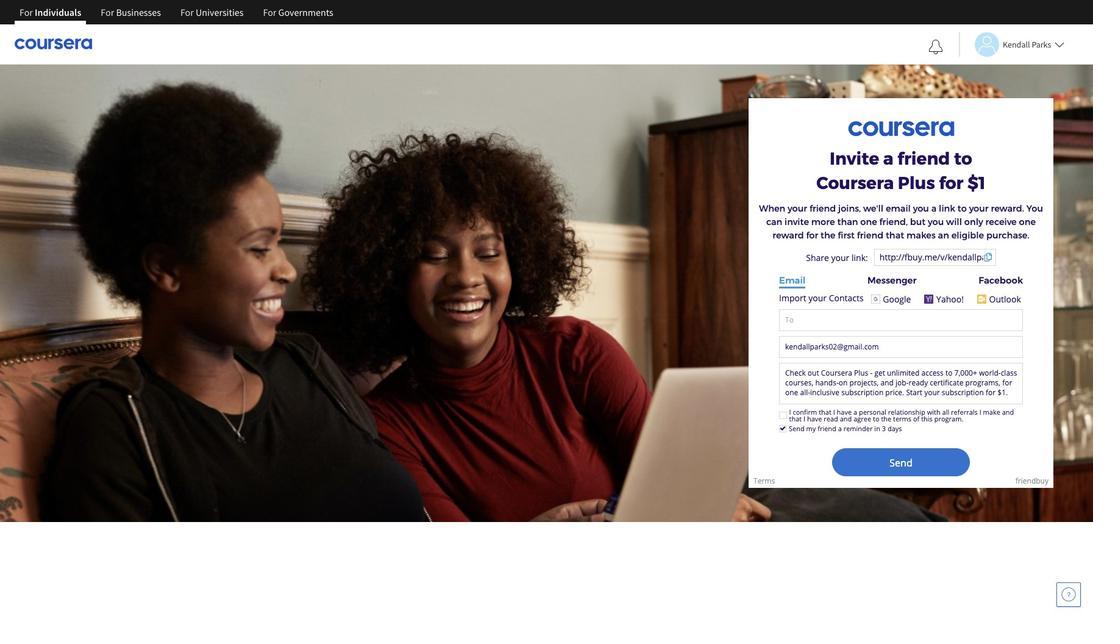 Task type: describe. For each thing, give the bounding box(es) containing it.
banner navigation
[[10, 0, 343, 34]]

businesses
[[116, 6, 161, 18]]

for governments
[[263, 6, 333, 18]]

kendall parks button
[[959, 32, 1065, 56]]

help center image
[[1062, 587, 1076, 602]]

for individuals
[[20, 6, 81, 18]]

universities
[[196, 6, 244, 18]]

for for businesses
[[101, 6, 114, 18]]

for for governments
[[263, 6, 277, 18]]

for for universities
[[180, 6, 194, 18]]

for for individuals
[[20, 6, 33, 18]]



Task type: locate. For each thing, give the bounding box(es) containing it.
individuals
[[35, 6, 81, 18]]

2 for from the left
[[101, 6, 114, 18]]

parks
[[1032, 39, 1052, 50]]

kendall
[[1003, 39, 1030, 50]]

for businesses
[[101, 6, 161, 18]]

3 for from the left
[[180, 6, 194, 18]]

for left individuals
[[20, 6, 33, 18]]

for left the businesses
[[101, 6, 114, 18]]

coursera image
[[15, 34, 92, 54]]

governments
[[278, 6, 333, 18]]

for
[[20, 6, 33, 18], [101, 6, 114, 18], [180, 6, 194, 18], [263, 6, 277, 18]]

for left governments on the top
[[263, 6, 277, 18]]

kendall parks
[[1003, 39, 1052, 50]]

for universities
[[180, 6, 244, 18]]

show notifications image
[[929, 40, 943, 54]]

for left 'universities'
[[180, 6, 194, 18]]

4 for from the left
[[263, 6, 277, 18]]

1 for from the left
[[20, 6, 33, 18]]



Task type: vqa. For each thing, say whether or not it's contained in the screenshot.
3rd For from left
yes



